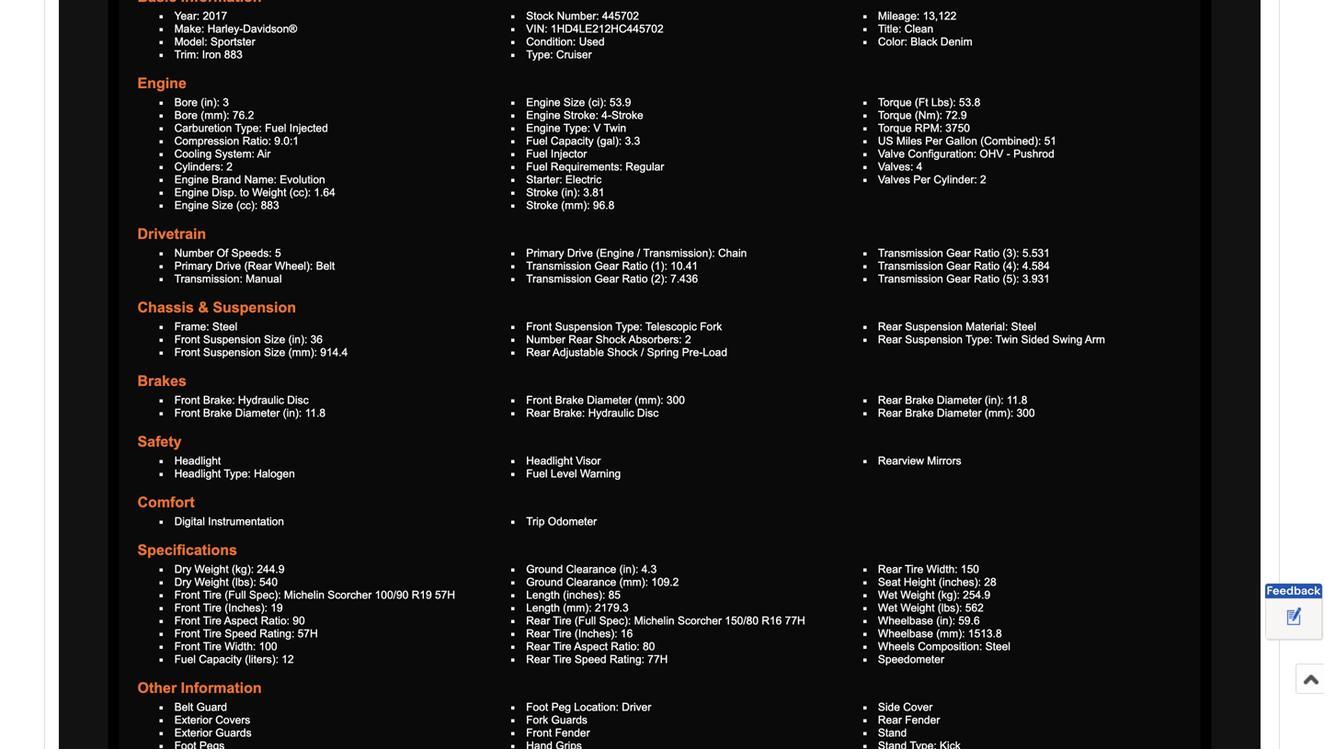 Task type: vqa. For each thing, say whether or not it's contained in the screenshot.
Feedback profile page for dysonofficial element
no



Task type: describe. For each thing, give the bounding box(es) containing it.
feedback
[[1267, 584, 1321, 599]]



